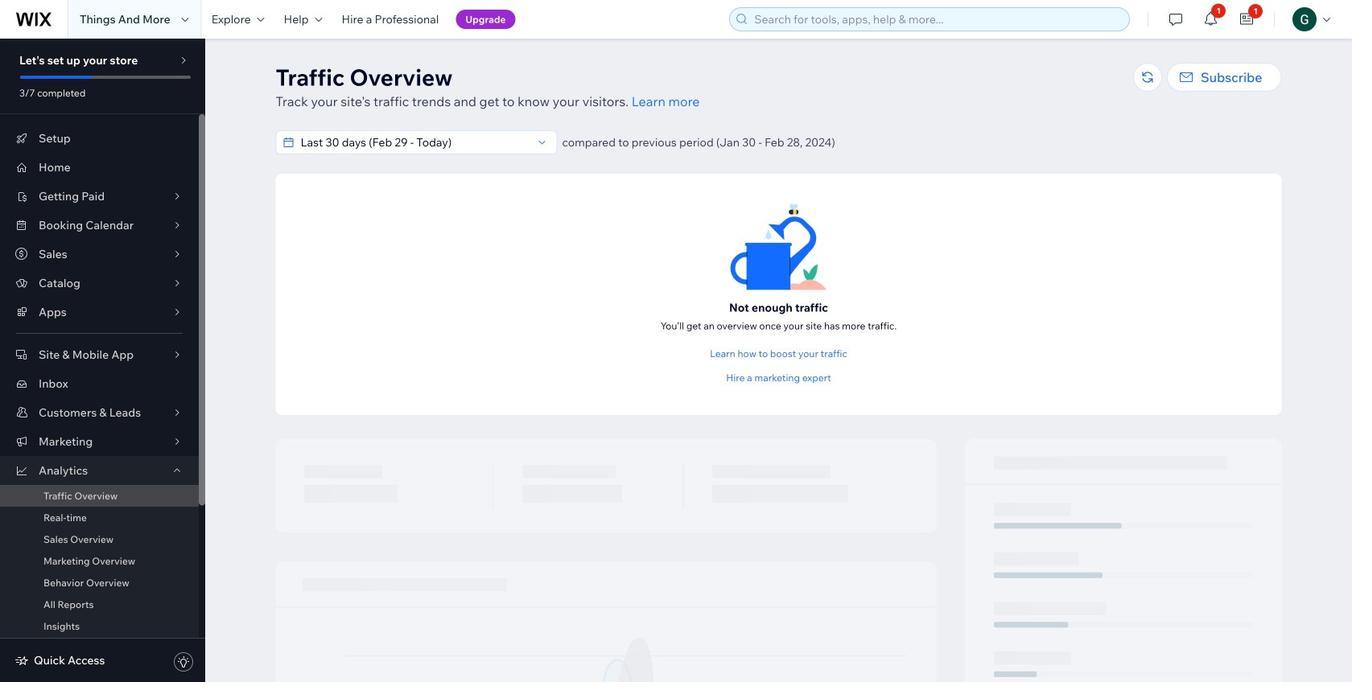 Task type: vqa. For each thing, say whether or not it's contained in the screenshot.
"a"
no



Task type: describe. For each thing, give the bounding box(es) containing it.
page skeleton image
[[276, 440, 1282, 683]]

sidebar element
[[0, 39, 205, 683]]



Task type: locate. For each thing, give the bounding box(es) containing it.
None field
[[296, 131, 533, 154]]

Search for tools, apps, help & more... field
[[750, 8, 1125, 31]]



